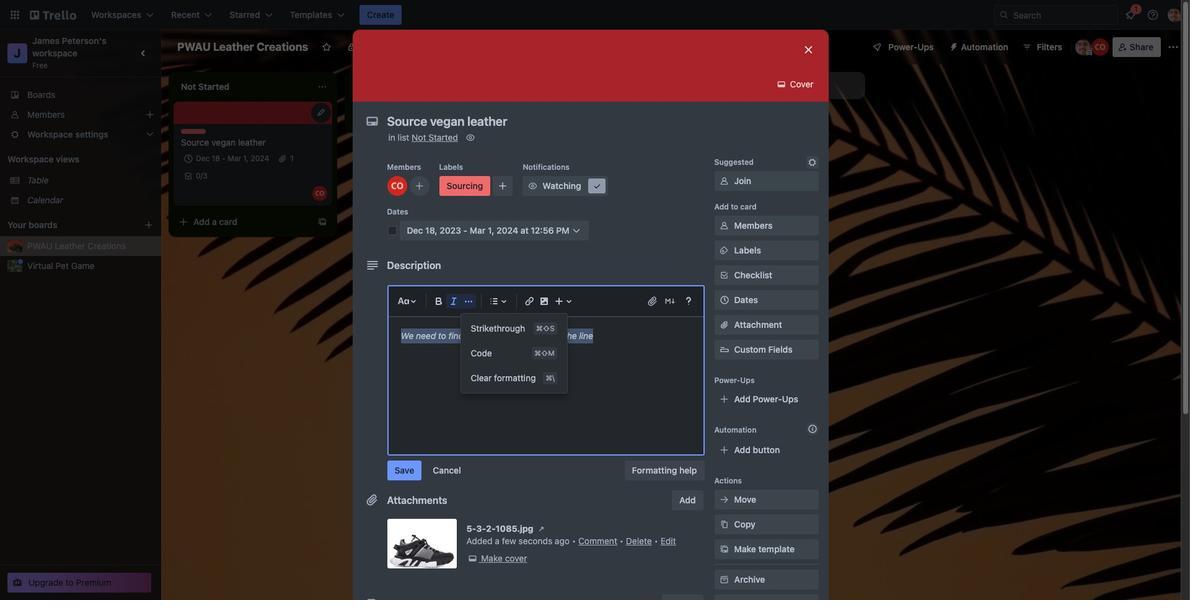 Task type: vqa. For each thing, say whether or not it's contained in the screenshot.
source
yes



Task type: locate. For each thing, give the bounding box(es) containing it.
- right 2023
[[464, 225, 468, 236]]

save
[[395, 465, 414, 476]]

power-ups button
[[864, 37, 941, 57]]

2-
[[486, 523, 496, 534]]

0 horizontal spatial members
[[27, 109, 65, 120]]

3-
[[476, 523, 486, 534]]

0 horizontal spatial 1,
[[243, 154, 249, 163]]

dec for dec 18 - mar 1, 2024
[[196, 154, 210, 163]]

0 vertical spatial list
[[772, 80, 784, 91]]

image image
[[537, 294, 551, 309]]

sm image for move
[[718, 493, 731, 506]]

0 vertical spatial -
[[222, 154, 226, 163]]

leather up dec 18 - mar 1, 2024
[[238, 137, 266, 148]]

0 vertical spatial pwau
[[177, 40, 211, 53]]

add a card up in
[[369, 112, 414, 123]]

ups inside button
[[918, 42, 934, 52]]

0 vertical spatial dec
[[196, 154, 210, 163]]

group inside the editor toolbar toolbar
[[461, 316, 567, 391]]

dec left 18,
[[407, 225, 423, 236]]

dec 18, 2023 - mar 1, 2024 at 12:56 pm button
[[400, 221, 589, 241]]

1 horizontal spatial vegan
[[466, 330, 490, 341]]

members down add to card
[[734, 220, 773, 231]]

sm image for watching
[[527, 180, 539, 192]]

creations up virtual pet game link
[[88, 241, 126, 251]]

add a card button down 3
[[174, 212, 312, 232]]

james peterson (jamespeterson93) image right open information menu image
[[1168, 7, 1183, 22]]

in
[[388, 132, 395, 143]]

1 horizontal spatial dates
[[734, 294, 758, 305]]

make template link
[[714, 539, 819, 559]]

to inside upgrade to premium link
[[66, 577, 74, 588]]

0 vertical spatial add a card button
[[350, 108, 489, 128]]

0 horizontal spatial vegan
[[212, 137, 236, 148]]

1 vertical spatial a
[[212, 216, 217, 227]]

members link up labels link
[[714, 216, 819, 236]]

1 vertical spatial creations
[[88, 241, 126, 251]]

0 vertical spatial create from template… image
[[493, 113, 503, 123]]

0 vertical spatial power-ups
[[889, 42, 934, 52]]

dec left 18
[[196, 154, 210, 163]]

add left button on the right of the page
[[734, 445, 751, 455]]

move
[[734, 494, 756, 505]]

a
[[388, 112, 393, 123], [212, 216, 217, 227], [495, 536, 500, 546]]

create from template… image
[[493, 113, 503, 123], [317, 217, 327, 227]]

copy link
[[714, 515, 819, 534]]

we
[[401, 330, 414, 341]]

card for topmost add a card button
[[395, 112, 414, 123]]

ups up add power-ups
[[740, 376, 755, 385]]

ups left "automation" button
[[918, 42, 934, 52]]

create from template… image for topmost add a card button
[[493, 113, 503, 123]]

5-3-2-1085.jpg
[[467, 523, 534, 534]]

1 horizontal spatial power-ups
[[889, 42, 934, 52]]

to right upgrade
[[66, 577, 74, 588]]

- right 18
[[222, 154, 226, 163]]

add left another
[[719, 80, 736, 91]]

1 vertical spatial add a card
[[193, 216, 237, 227]]

1 vertical spatial automation
[[714, 425, 757, 435]]

open information menu image
[[1147, 9, 1159, 21]]

1 horizontal spatial -
[[464, 225, 468, 236]]

sm image left archive on the right bottom
[[718, 573, 731, 586]]

members link down boards
[[0, 105, 161, 125]]

2024 inside option
[[251, 154, 269, 163]]

description
[[387, 260, 441, 271]]

creations left star or unstar board icon
[[257, 40, 308, 53]]

members link
[[0, 105, 161, 125], [714, 216, 819, 236]]

copy
[[734, 519, 756, 529]]

0 vertical spatial vegan
[[212, 137, 236, 148]]

0 / 3
[[196, 171, 208, 180]]

creations inside pwau leather creations link
[[88, 241, 126, 251]]

None text field
[[381, 110, 790, 133]]

sm image left join
[[718, 175, 731, 187]]

2 horizontal spatial ups
[[918, 42, 934, 52]]

0 horizontal spatial leather
[[238, 137, 266, 148]]

1 horizontal spatial automation
[[961, 42, 1009, 52]]

sm image right watching
[[591, 180, 603, 192]]

0 horizontal spatial ups
[[740, 376, 755, 385]]

sm image down added
[[467, 552, 479, 565]]

sm image left copy
[[718, 518, 731, 531]]

2 horizontal spatial members
[[734, 220, 773, 231]]

dec for dec 18, 2023 - mar 1, 2024 at 12:56 pm
[[407, 225, 423, 236]]

not started link
[[412, 132, 458, 143]]

share button
[[1113, 37, 1161, 57]]

custom fields button
[[714, 343, 819, 356]]

custom fields
[[734, 344, 793, 355]]

sm image inside checklist link
[[718, 269, 731, 281]]

sm image for archive
[[718, 573, 731, 586]]

0 horizontal spatial create from template… image
[[317, 217, 327, 227]]

group containing strikethrough
[[461, 316, 567, 391]]

color: bold red, title: "sourcing" element up 18
[[181, 129, 213, 138]]

1 vertical spatial dates
[[734, 294, 758, 305]]

list left cover
[[772, 80, 784, 91]]

1 vertical spatial pwau
[[27, 241, 52, 251]]

sm image
[[718, 175, 731, 187], [591, 180, 603, 192], [718, 244, 731, 257], [718, 269, 731, 281], [718, 573, 731, 586]]

ups down fields
[[782, 394, 798, 404]]

⌘⇧s
[[536, 324, 555, 332]]

1
[[290, 154, 294, 163]]

dec 18, 2023 - mar 1, 2024 at 12:56 pm
[[407, 225, 569, 236]]

1 vertical spatial mar
[[470, 225, 486, 236]]

2 horizontal spatial power-
[[889, 42, 918, 52]]

sm image up join link
[[806, 156, 819, 169]]

sm image up seconds on the left
[[535, 523, 548, 535]]

1 vertical spatial vegan
[[466, 330, 490, 341]]

link image
[[522, 294, 537, 309]]

1 vertical spatial sourcing
[[447, 180, 483, 191]]

sm image inside watching button
[[527, 180, 539, 192]]

mar right 18
[[228, 154, 241, 163]]

- inside option
[[222, 154, 226, 163]]

0 vertical spatial labels
[[439, 162, 463, 172]]

archive
[[734, 574, 765, 585]]

christina overa (christinaovera) image
[[387, 176, 407, 196], [312, 186, 327, 201]]

dates up "mark due date as complete" checkbox on the left of page
[[387, 207, 408, 216]]

peterson's
[[62, 35, 107, 46]]

sourcing up 18
[[181, 129, 213, 138]]

0 vertical spatial leather
[[238, 137, 266, 148]]

vegan inside main content area, start typing to enter text. text field
[[466, 330, 490, 341]]

0 vertical spatial power-
[[889, 42, 918, 52]]

1 horizontal spatial 1,
[[488, 225, 494, 236]]

vegan up "code"
[[466, 330, 490, 341]]

at
[[521, 225, 529, 236]]

1 horizontal spatial mar
[[470, 225, 486, 236]]

1, left at
[[488, 225, 494, 236]]

2 horizontal spatial card
[[740, 202, 757, 211]]

0 vertical spatial members link
[[0, 105, 161, 125]]

mar inside option
[[228, 154, 241, 163]]

mar
[[228, 154, 241, 163], [470, 225, 486, 236]]

0 vertical spatial add a card
[[369, 112, 414, 123]]

workspace
[[7, 154, 54, 164]]

pwau inside text box
[[177, 40, 211, 53]]

suggested
[[714, 157, 754, 167]]

0 vertical spatial pwau leather creations
[[177, 40, 308, 53]]

dec 18 - mar 1, 2024
[[196, 154, 269, 163]]

sm image inside join link
[[718, 175, 731, 187]]

make down copy
[[734, 544, 756, 554]]

ago
[[555, 536, 570, 546]]

0 vertical spatial sourcing
[[181, 129, 213, 138]]

2 vertical spatial card
[[219, 216, 237, 227]]

0 horizontal spatial card
[[219, 216, 237, 227]]

j
[[14, 46, 21, 60]]

sm image inside "automation" button
[[944, 37, 961, 55]]

more formatting image
[[461, 294, 476, 309]]

vegan up dec 18 - mar 1, 2024 option
[[212, 137, 236, 148]]

sm image
[[944, 37, 961, 55], [775, 78, 788, 91], [464, 131, 477, 144], [806, 156, 819, 169], [527, 180, 539, 192], [718, 219, 731, 232], [718, 493, 731, 506], [718, 518, 731, 531], [535, 523, 548, 535], [718, 543, 731, 555], [467, 552, 479, 565]]

pwau leather creations
[[177, 40, 308, 53], [27, 241, 126, 251]]

sourcing for sourcing source vegan leather
[[181, 129, 213, 138]]

1 vertical spatial create from template… image
[[317, 217, 327, 227]]

card
[[395, 112, 414, 123], [740, 202, 757, 211], [219, 216, 237, 227]]

leather down lists image
[[492, 330, 520, 341]]

a for the bottommost add a card button
[[212, 216, 217, 227]]

0 horizontal spatial power-ups
[[714, 376, 755, 385]]

1 horizontal spatial create from template… image
[[493, 113, 503, 123]]

0 horizontal spatial color: bold red, title: "sourcing" element
[[181, 129, 213, 138]]

1 vertical spatial -
[[464, 225, 468, 236]]

0 vertical spatial 1,
[[243, 154, 249, 163]]

your boards with 2 items element
[[7, 218, 125, 232]]

sm image left 'checklist'
[[718, 269, 731, 281]]

0 horizontal spatial pwau
[[27, 241, 52, 251]]

add a card
[[369, 112, 414, 123], [193, 216, 237, 227]]

search image
[[999, 10, 1009, 20]]

sm image inside make template link
[[718, 543, 731, 555]]

automation down search image
[[961, 42, 1009, 52]]

need
[[416, 330, 436, 341]]

1 horizontal spatial add a card
[[369, 112, 414, 123]]

add power-ups link
[[714, 389, 819, 409]]

color: bold red, title: "sourcing" element right add members to card image
[[439, 176, 491, 196]]

1 horizontal spatial add a card button
[[350, 108, 489, 128]]

sm image inside labels link
[[718, 244, 731, 257]]

not
[[412, 132, 426, 143]]

members up add members to card image
[[387, 162, 421, 172]]

1 horizontal spatial leather
[[492, 330, 520, 341]]

0 horizontal spatial mar
[[228, 154, 241, 163]]

2 vertical spatial members
[[734, 220, 773, 231]]

1 horizontal spatial 2024
[[497, 225, 518, 236]]

1 vertical spatial power-ups
[[714, 376, 755, 385]]

0 vertical spatial dates
[[387, 207, 408, 216]]

james
[[32, 35, 60, 46]]

button
[[753, 445, 780, 455]]

0 horizontal spatial christina overa (christinaovera) image
[[312, 186, 327, 201]]

sm image inside copy 'link'
[[718, 518, 731, 531]]

sm image for make cover
[[467, 552, 479, 565]]

leather
[[238, 137, 266, 148], [492, 330, 520, 341]]

0 horizontal spatial leather
[[55, 241, 85, 251]]

save button
[[387, 461, 422, 480]]

0 horizontal spatial pwau leather creations
[[27, 241, 126, 251]]

sm image down add to card
[[718, 219, 731, 232]]

12:56
[[531, 225, 554, 236]]

add
[[719, 80, 736, 91], [369, 112, 386, 123], [714, 202, 729, 211], [193, 216, 210, 227], [734, 394, 751, 404], [734, 445, 751, 455], [679, 495, 696, 505]]

bold ⌘b image
[[431, 294, 446, 309]]

labels down started
[[439, 162, 463, 172]]

labels inside labels link
[[734, 245, 761, 255]]

actions
[[714, 476, 742, 485]]

list inside button
[[772, 80, 784, 91]]

power- inside button
[[889, 42, 918, 52]]

make down added
[[481, 553, 503, 564]]

- inside button
[[464, 225, 468, 236]]

1 vertical spatial 1,
[[488, 225, 494, 236]]

creations
[[257, 40, 308, 53], [88, 241, 126, 251]]

add power-ups
[[734, 394, 798, 404]]

james peterson (jamespeterson93) image right filters
[[1075, 38, 1093, 56]]

sm image left make template
[[718, 543, 731, 555]]

added
[[467, 536, 493, 546]]

0 vertical spatial 2024
[[251, 154, 269, 163]]

add a card button
[[350, 108, 489, 128], [174, 212, 312, 232]]

attach and insert link image
[[646, 295, 659, 307]]

list right in
[[398, 132, 409, 143]]

1 horizontal spatial christina overa (christinaovera) image
[[387, 176, 407, 196]]

0 vertical spatial card
[[395, 112, 414, 123]]

sm image for checklist
[[718, 269, 731, 281]]

1 vertical spatial labels
[[734, 245, 761, 255]]

1 notification image
[[1123, 7, 1138, 22]]

members down boards
[[27, 109, 65, 120]]

watching button
[[523, 176, 608, 196]]

filters button
[[1018, 37, 1066, 57]]

add button
[[672, 490, 703, 510]]

cancel button
[[425, 461, 469, 480]]

1 horizontal spatial pwau leather creations
[[177, 40, 308, 53]]

Mark due date as complete checkbox
[[387, 226, 397, 236]]

workspace
[[32, 48, 77, 58]]

1 horizontal spatial a
[[388, 112, 393, 123]]

edit link
[[661, 536, 676, 546]]

leather inside the "sourcing source vegan leather"
[[238, 137, 266, 148]]

sourcing right add members to card image
[[447, 180, 483, 191]]

0 horizontal spatial dec
[[196, 154, 210, 163]]

james peterson (jamespeterson93) image
[[1168, 7, 1183, 22], [1075, 38, 1093, 56]]

labels up 'checklist'
[[734, 245, 761, 255]]

3
[[203, 171, 208, 180]]

add a card button up the "not"
[[350, 108, 489, 128]]

sm image inside move link
[[718, 493, 731, 506]]

sourcing inside the "sourcing source vegan leather"
[[181, 129, 213, 138]]

group
[[461, 316, 567, 391]]

add another list button
[[697, 72, 865, 99]]

automation inside button
[[961, 42, 1009, 52]]

1 horizontal spatial list
[[772, 80, 784, 91]]

sm image right power-ups button
[[944, 37, 961, 55]]

2024 left at
[[497, 225, 518, 236]]

dec inside button
[[407, 225, 423, 236]]

primary element
[[0, 0, 1190, 30]]

delete
[[626, 536, 652, 546]]

0 vertical spatial a
[[388, 112, 393, 123]]

list
[[772, 80, 784, 91], [398, 132, 409, 143]]

dec
[[196, 154, 210, 163], [407, 225, 423, 236]]

code
[[471, 348, 492, 358]]

pwau leather creations link
[[27, 240, 154, 252]]

color: bold red, title: "sourcing" element
[[181, 129, 213, 138], [439, 176, 491, 196]]

1 vertical spatial dec
[[407, 225, 423, 236]]

0 horizontal spatial add a card
[[193, 216, 237, 227]]

dates inside button
[[734, 294, 758, 305]]

1 vertical spatial list
[[398, 132, 409, 143]]

1 horizontal spatial dec
[[407, 225, 423, 236]]

1 horizontal spatial ups
[[782, 394, 798, 404]]

sm image down add to card
[[718, 244, 731, 257]]

0 vertical spatial ups
[[918, 42, 934, 52]]

1 horizontal spatial power-
[[753, 394, 782, 404]]

make for make template
[[734, 544, 756, 554]]

pwau leather creations inside text box
[[177, 40, 308, 53]]

boards
[[27, 89, 55, 100]]

add button button
[[714, 440, 819, 460]]

share
[[1130, 42, 1154, 52]]

1, down source vegan leather link
[[243, 154, 249, 163]]

attachments
[[387, 495, 447, 506]]

1, inside button
[[488, 225, 494, 236]]

1 vertical spatial 2024
[[497, 225, 518, 236]]

sm image inside 'cover' link
[[775, 78, 788, 91]]

edit card image
[[316, 107, 326, 117]]

add a card down 3
[[193, 216, 237, 227]]

notifications
[[523, 162, 570, 172]]

0 horizontal spatial creations
[[88, 241, 126, 251]]

automation up add button
[[714, 425, 757, 435]]

1 vertical spatial add a card button
[[174, 212, 312, 232]]

sm image right another
[[775, 78, 788, 91]]

sm image inside archive link
[[718, 573, 731, 586]]

2024 down source vegan leather link
[[251, 154, 269, 163]]

vegan inside the "sourcing source vegan leather"
[[212, 137, 236, 148]]

1 horizontal spatial color: bold red, title: "sourcing" element
[[439, 176, 491, 196]]

sm image inside members link
[[718, 219, 731, 232]]

table link
[[27, 174, 154, 187]]

cover
[[788, 79, 814, 89]]

dec inside option
[[196, 154, 210, 163]]

labels
[[439, 162, 463, 172], [734, 245, 761, 255]]

1 horizontal spatial labels
[[734, 245, 761, 255]]

sm image down notifications
[[527, 180, 539, 192]]

vegan
[[212, 137, 236, 148], [466, 330, 490, 341]]

1 horizontal spatial make
[[734, 544, 756, 554]]

Board name text field
[[171, 37, 314, 57]]

mar right 2023
[[470, 225, 486, 236]]

dates down 'checklist'
[[734, 294, 758, 305]]

0 horizontal spatial make
[[481, 553, 503, 564]]

sm image down actions
[[718, 493, 731, 506]]

Main content area, start typing to enter text. text field
[[401, 329, 691, 366]]

0 horizontal spatial a
[[212, 216, 217, 227]]

0 vertical spatial leather
[[213, 40, 254, 53]]



Task type: describe. For each thing, give the bounding box(es) containing it.
seconds
[[519, 536, 552, 546]]

join
[[734, 175, 751, 186]]

power-ups inside button
[[889, 42, 934, 52]]

cover
[[505, 553, 527, 564]]

add inside button
[[719, 80, 736, 91]]

strikethrough
[[471, 323, 525, 334]]

2 vertical spatial ups
[[782, 394, 798, 404]]

move link
[[714, 490, 819, 510]]

leather inside main content area, start typing to enter text. text field
[[492, 330, 520, 341]]

add button
[[734, 445, 780, 455]]

workspace views
[[7, 154, 79, 164]]

the
[[564, 330, 577, 341]]

2024 inside button
[[497, 225, 518, 236]]

create
[[367, 9, 394, 20]]

0
[[196, 171, 201, 180]]

attachment
[[734, 319, 782, 330]]

line
[[579, 330, 593, 341]]

formatting
[[494, 373, 536, 383]]

your boards
[[7, 219, 57, 230]]

add to card
[[714, 202, 757, 211]]

text styles image
[[396, 294, 411, 309]]

source vegan leather link
[[181, 136, 325, 149]]

a for topmost add a card button
[[388, 112, 393, 123]]

edit
[[661, 536, 676, 546]]

18,
[[425, 225, 437, 236]]

source
[[181, 137, 209, 148]]

expand
[[533, 330, 562, 341]]

to down join
[[731, 202, 738, 211]]

premium
[[76, 577, 111, 588]]

make for make cover
[[481, 553, 503, 564]]

your
[[7, 219, 26, 230]]

mar inside button
[[470, 225, 486, 236]]

sm image for suggested
[[806, 156, 819, 169]]

sm image for labels
[[718, 244, 731, 257]]

to left find
[[438, 330, 446, 341]]

0 horizontal spatial labels
[[439, 162, 463, 172]]

help
[[679, 465, 697, 476]]

add down suggested
[[714, 202, 729, 211]]

comment
[[578, 536, 617, 546]]

italic ⌘i image
[[446, 294, 461, 309]]

add down help
[[679, 495, 696, 505]]

views
[[56, 154, 79, 164]]

sourcing for sourcing
[[447, 180, 483, 191]]

game
[[71, 260, 95, 271]]

few
[[502, 536, 516, 546]]

members for the bottommost members link
[[734, 220, 773, 231]]

create from template… image for the bottommost add a card button
[[317, 217, 327, 227]]

calendar
[[27, 195, 63, 205]]

2023
[[440, 225, 461, 236]]

formatting help
[[632, 465, 697, 476]]

add right edit card icon
[[369, 112, 386, 123]]

2 horizontal spatial a
[[495, 536, 500, 546]]

checklist
[[734, 270, 772, 280]]

1 horizontal spatial james peterson (jamespeterson93) image
[[1168, 7, 1183, 22]]

0 horizontal spatial list
[[398, 132, 409, 143]]

1 vertical spatial members link
[[714, 216, 819, 236]]

sm image for automation
[[944, 37, 961, 55]]

add down custom
[[734, 394, 751, 404]]

1 vertical spatial pwau leather creations
[[27, 241, 126, 251]]

1 vertical spatial leather
[[55, 241, 85, 251]]

Search field
[[1009, 6, 1118, 24]]

in list not started
[[388, 132, 458, 143]]

join link
[[714, 171, 819, 191]]

1 vertical spatial color: bold red, title: "sourcing" element
[[439, 176, 491, 196]]

/
[[201, 171, 203, 180]]

virtual pet game
[[27, 260, 95, 271]]

upgrade to premium link
[[7, 573, 151, 593]]

sm image for members
[[718, 219, 731, 232]]

find
[[449, 330, 464, 341]]

1 vertical spatial ups
[[740, 376, 755, 385]]

star or unstar board image
[[322, 42, 332, 52]]

⌘⇧m
[[535, 349, 555, 357]]

cover link
[[772, 74, 821, 94]]

james peterson's workspace free
[[32, 35, 109, 70]]

2 vertical spatial power-
[[753, 394, 782, 404]]

free
[[32, 61, 48, 70]]

christina overa (christinaovera) image
[[1092, 38, 1109, 56]]

another
[[738, 80, 770, 91]]

labels link
[[714, 241, 819, 260]]

filters
[[1037, 42, 1062, 52]]

cancel
[[433, 465, 461, 476]]

automation button
[[944, 37, 1016, 57]]

started
[[429, 132, 458, 143]]

⌘\
[[546, 374, 555, 382]]

show menu image
[[1167, 41, 1180, 53]]

leather inside text box
[[213, 40, 254, 53]]

private image
[[347, 42, 357, 52]]

make cover
[[481, 553, 527, 564]]

lists image
[[486, 294, 501, 309]]

1, inside option
[[243, 154, 249, 163]]

dates button
[[714, 290, 819, 310]]

5-
[[467, 523, 476, 534]]

create button
[[360, 5, 402, 25]]

0 horizontal spatial members link
[[0, 105, 161, 125]]

Dec 18 - Mar 1, 2024 checkbox
[[181, 151, 273, 166]]

1085.jpg
[[496, 523, 534, 534]]

open help dialog image
[[681, 294, 696, 309]]

0 vertical spatial color: bold red, title: "sourcing" element
[[181, 129, 213, 138]]

creations inside pwau leather creations text box
[[257, 40, 308, 53]]

members for the left members link
[[27, 109, 65, 120]]

0 horizontal spatial automation
[[714, 425, 757, 435]]

view markdown image
[[664, 295, 676, 307]]

template
[[759, 544, 795, 554]]

pet
[[56, 260, 69, 271]]

1 vertical spatial power-
[[714, 376, 740, 385]]

add another list
[[719, 80, 784, 91]]

upgrade to premium
[[29, 577, 111, 588]]

1 vertical spatial members
[[387, 162, 421, 172]]

1 vertical spatial james peterson (jamespeterson93) image
[[1075, 38, 1093, 56]]

18
[[212, 154, 220, 163]]

add board image
[[144, 220, 154, 230]]

calendar link
[[27, 194, 154, 206]]

virtual
[[27, 260, 53, 271]]

add members to card image
[[414, 180, 424, 192]]

sm image for copy
[[718, 518, 731, 531]]

0 horizontal spatial dates
[[387, 207, 408, 216]]

sm image right started
[[464, 131, 477, 144]]

boards link
[[0, 85, 161, 105]]

we need to find vegan leather to expand the line
[[401, 330, 593, 341]]

editor toolbar toolbar
[[393, 291, 698, 393]]

1 vertical spatial card
[[740, 202, 757, 211]]

table
[[27, 175, 49, 185]]

add down 0 / 3
[[193, 216, 210, 227]]

comment link
[[578, 536, 617, 546]]

sm image for make template
[[718, 543, 731, 555]]

j link
[[7, 43, 27, 63]]

virtual pet game link
[[27, 260, 154, 272]]

pm
[[556, 225, 569, 236]]

clear formatting
[[471, 373, 536, 383]]

to left ⌘⇧s
[[522, 330, 530, 341]]

sm image for join
[[718, 175, 731, 187]]

added a few seconds ago
[[467, 536, 570, 546]]

card for the bottommost add a card button
[[219, 216, 237, 227]]

attachment button
[[714, 315, 819, 335]]

add inside button
[[734, 445, 751, 455]]

sm image inside watching button
[[591, 180, 603, 192]]



